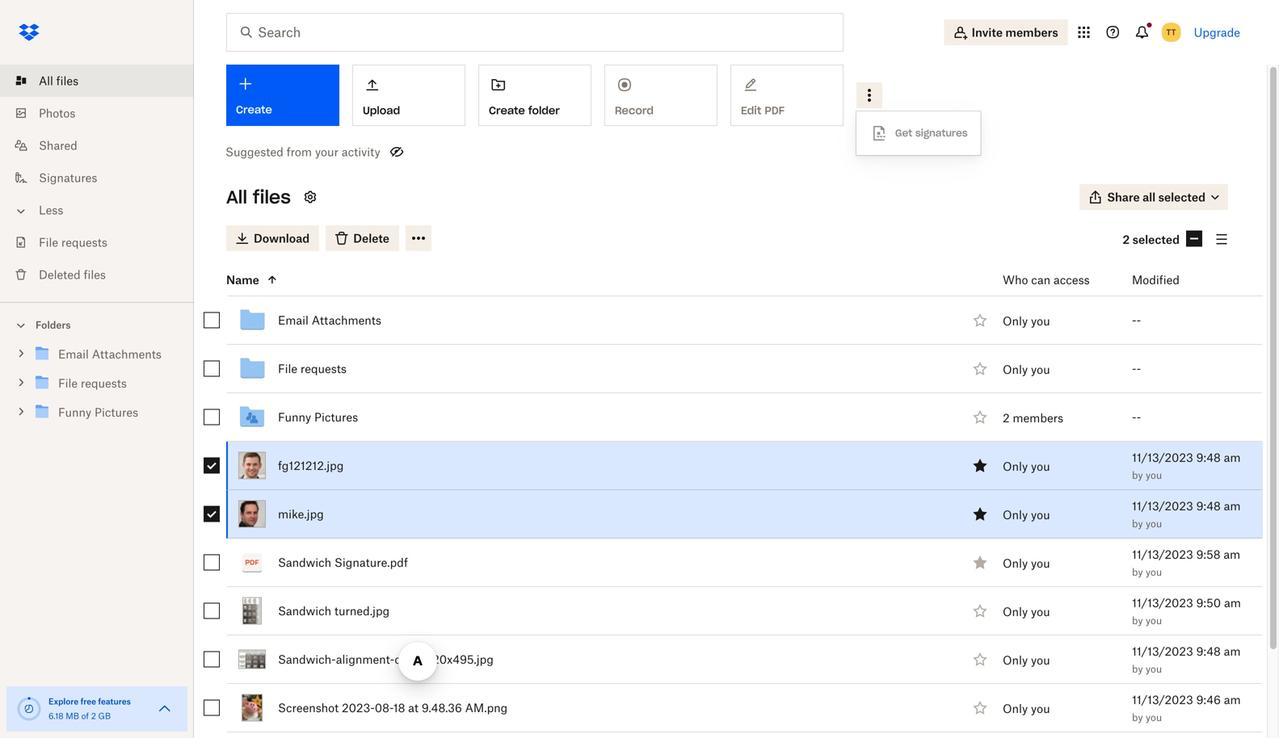 Task type: vqa. For each thing, say whether or not it's contained in the screenshot.
3rd 11/13/2023 from the top
yes



Task type: locate. For each thing, give the bounding box(es) containing it.
1 vertical spatial file requests
[[278, 362, 347, 376]]

only you button inside name email attachments, modified 11/13/2023 10:24 am, element
[[1003, 312, 1051, 330]]

requests inside table
[[301, 362, 347, 376]]

free
[[81, 697, 96, 707]]

11/13/2023 for 2023-
[[1133, 694, 1194, 707]]

name email attachments, modified 11/13/2023 10:24 am, element
[[191, 297, 1264, 345]]

1 vertical spatial all files
[[226, 186, 291, 209]]

3 11/13/2023 9:48 am by you from the top
[[1133, 645, 1241, 676]]

1 vertical spatial requests
[[301, 362, 347, 376]]

add to starred image inside name screenshot 2023-08-18 at 9.48.36 am.png, modified 11/13/2023 9:46 am, element
[[971, 699, 990, 718]]

2 only from the top
[[1003, 363, 1029, 377]]

only inside name sandwich turned.jpg, modified 11/13/2023 9:50 am, element
[[1003, 605, 1029, 619]]

remove from starred image for mike.jpg
[[971, 505, 990, 524]]

only you for attachments
[[1003, 314, 1051, 328]]

3 am from the top
[[1224, 548, 1241, 562]]

2 left selected at right
[[1123, 233, 1130, 247]]

file down email
[[278, 362, 298, 376]]

files down suggested
[[253, 186, 291, 209]]

5 only you button from the top
[[1003, 555, 1051, 573]]

deleted files
[[39, 268, 106, 282]]

list
[[0, 55, 194, 302]]

1 remove from starred image from the top
[[971, 456, 990, 476]]

only you button inside name sandwich turned.jpg, modified 11/13/2023 9:50 am, element
[[1003, 603, 1051, 621]]

0 vertical spatial files
[[56, 74, 79, 88]]

0 horizontal spatial files
[[56, 74, 79, 88]]

1 vertical spatial 9:48
[[1197, 500, 1221, 513]]

0 vertical spatial 11/13/2023 9:48 am by you
[[1133, 451, 1241, 482]]

1 vertical spatial add to starred image
[[971, 650, 990, 670]]

2 11/13/2023 9:48 am by you from the top
[[1133, 500, 1241, 530]]

file requests up funny pictures link on the bottom of the page
[[278, 362, 347, 376]]

2 vertical spatial add to starred image
[[971, 408, 990, 427]]

you
[[1032, 314, 1051, 328], [1032, 363, 1051, 377], [1032, 460, 1051, 474], [1146, 470, 1163, 482], [1032, 508, 1051, 522], [1146, 518, 1163, 530], [1032, 557, 1051, 571], [1146, 567, 1163, 579], [1032, 605, 1051, 619], [1146, 615, 1163, 627], [1032, 654, 1051, 668], [1146, 664, 1163, 676], [1032, 703, 1051, 716], [1146, 712, 1163, 724]]

2 vertical spatial 2
[[91, 712, 96, 722]]

1 horizontal spatial 2
[[1003, 411, 1010, 425]]

remove from starred image for sandwich signature.pdf
[[971, 553, 990, 573]]

am inside 11/13/2023 9:50 am by you
[[1225, 597, 1242, 610]]

all
[[39, 74, 53, 88], [226, 186, 247, 209]]

name fg121212.jpg, modified 11/13/2023 9:48 am, element
[[191, 442, 1264, 491]]

0 vertical spatial requests
[[61, 236, 107, 249]]

only inside name sandwich-alignment-chart-720x495.jpg, modified 11/13/2023 9:48 am, element
[[1003, 654, 1029, 668]]

by inside 11/13/2023 9:46 am by you
[[1133, 712, 1144, 724]]

only you inside name email attachments, modified 11/13/2023 10:24 am, element
[[1003, 314, 1051, 328]]

2 left members
[[1003, 411, 1010, 425]]

deleted
[[39, 268, 81, 282]]

7 only from the top
[[1003, 654, 1029, 668]]

all down suggested
[[226, 186, 247, 209]]

only you button inside name sandwich-alignment-chart-720x495.jpg, modified 11/13/2023 9:48 am, element
[[1003, 652, 1051, 670]]

only for 2023-
[[1003, 703, 1029, 716]]

selected
[[1133, 233, 1180, 247]]

9:50
[[1197, 597, 1222, 610]]

2 inside explore free features 6.18 mb of 2 gb
[[91, 712, 96, 722]]

3 add to starred image from the top
[[971, 408, 990, 427]]

11/13/2023 9:48 am by you inside name fg121212.jpg, modified 11/13/2023 9:48 am, element
[[1133, 451, 1241, 482]]

add to starred image inside name sandwich-alignment-chart-720x495.jpg, modified 11/13/2023 9:48 am, element
[[971, 650, 990, 670]]

only you inside name fg121212.jpg, modified 11/13/2023 9:48 am, element
[[1003, 460, 1051, 474]]

activity
[[342, 145, 381, 159]]

0 vertical spatial 9:48
[[1197, 451, 1221, 465]]

signatures
[[916, 127, 968, 139]]

screenshot 2023-08-18 at 9.48.36 am.png link
[[278, 699, 508, 718]]

4 only you from the top
[[1003, 508, 1051, 522]]

add to starred image inside name funny pictures, modified 11/13/2023 10:13 am, element
[[971, 408, 990, 427]]

8 only from the top
[[1003, 703, 1029, 716]]

2 inside "2 members" button
[[1003, 411, 1010, 425]]

requests up funny pictures link on the bottom of the page
[[301, 362, 347, 376]]

file requests inside 'link'
[[39, 236, 107, 249]]

add to starred image
[[971, 311, 990, 330], [971, 359, 990, 379], [971, 408, 990, 427]]

6 only from the top
[[1003, 605, 1029, 619]]

0 vertical spatial sandwich
[[278, 556, 332, 570]]

5 am from the top
[[1225, 645, 1241, 659]]

5 only you from the top
[[1003, 557, 1051, 571]]

3 11/13/2023 from the top
[[1133, 548, 1194, 562]]

1 add to starred image from the top
[[971, 311, 990, 330]]

-- for attachments
[[1133, 314, 1142, 327]]

photos link
[[13, 97, 194, 129]]

sandwich
[[278, 556, 332, 570], [278, 605, 332, 619]]

1 horizontal spatial requests
[[301, 362, 347, 376]]

/sandwich turned.jpg image
[[243, 598, 262, 625]]

6 am from the top
[[1225, 694, 1242, 707]]

deleted files link
[[13, 259, 194, 291]]

email
[[278, 314, 309, 327]]

sandwich for sandwich turned.jpg
[[278, 605, 332, 619]]

shared link
[[13, 129, 194, 162]]

only you for signature.pdf
[[1003, 557, 1051, 571]]

9:48
[[1197, 451, 1221, 465], [1197, 500, 1221, 513], [1197, 645, 1221, 659]]

7 only you button from the top
[[1003, 652, 1051, 670]]

file down less
[[39, 236, 58, 249]]

requests up deleted files
[[61, 236, 107, 249]]

2 for 2 members
[[1003, 411, 1010, 425]]

files right deleted
[[84, 268, 106, 282]]

upgrade
[[1195, 25, 1241, 39]]

18
[[394, 702, 405, 716]]

1 vertical spatial add to starred image
[[971, 359, 990, 379]]

0 vertical spatial remove from starred image
[[971, 456, 990, 476]]

funny
[[278, 411, 311, 424]]

1 vertical spatial --
[[1133, 362, 1142, 376]]

5 by from the top
[[1133, 664, 1144, 676]]

2 vertical spatial --
[[1133, 411, 1142, 424]]

funny pictures link
[[278, 408, 358, 427]]

sandwich turned.jpg
[[278, 605, 390, 619]]

sandwich down mike.jpg
[[278, 556, 332, 570]]

6 only you from the top
[[1003, 605, 1051, 619]]

2 sandwich from the top
[[278, 605, 332, 619]]

8 only you button from the top
[[1003, 700, 1051, 718]]

files
[[56, 74, 79, 88], [253, 186, 291, 209], [84, 268, 106, 282]]

-
[[1133, 314, 1137, 327], [1137, 314, 1142, 327], [1133, 362, 1137, 376], [1137, 362, 1142, 376], [1133, 411, 1137, 424], [1137, 411, 1142, 424]]

-- for pictures
[[1133, 411, 1142, 424]]

only inside name file requests, modified 12/14/2023 4:10 pm, element
[[1003, 363, 1029, 377]]

1 only from the top
[[1003, 314, 1029, 328]]

7 only you from the top
[[1003, 654, 1051, 668]]

all files
[[39, 74, 79, 88], [226, 186, 291, 209]]

5 only from the top
[[1003, 557, 1029, 571]]

4 11/13/2023 from the top
[[1133, 597, 1194, 610]]

file requests link up deleted files
[[13, 226, 194, 259]]

am inside 11/13/2023 9:58 am by you
[[1224, 548, 1241, 562]]

1 by from the top
[[1133, 470, 1144, 482]]

0 horizontal spatial file requests link
[[13, 226, 194, 259]]

name sandwich turned.jpg, modified 11/13/2023 9:50 am, element
[[191, 588, 1264, 636]]

only you inside name sandwich turned.jpg, modified 11/13/2023 9:50 am, element
[[1003, 605, 1051, 619]]

0 vertical spatial 2
[[1123, 233, 1130, 247]]

2 add to starred image from the top
[[971, 359, 990, 379]]

only you inside name screenshot 2023-08-18 at 9.48.36 am.png, modified 11/13/2023 9:46 am, element
[[1003, 703, 1051, 716]]

0 vertical spatial all
[[39, 74, 53, 88]]

all files link
[[13, 65, 194, 97]]

2 9:48 from the top
[[1197, 500, 1221, 513]]

group
[[0, 337, 194, 439]]

1 vertical spatial 2
[[1003, 411, 1010, 425]]

4 only from the top
[[1003, 508, 1029, 522]]

0 horizontal spatial file
[[39, 236, 58, 249]]

only inside name screenshot 2023-08-18 at 9.48.36 am.png, modified 11/13/2023 9:46 am, element
[[1003, 703, 1029, 716]]

11/13/2023 9:48 am by you inside name mike.jpg, modified 11/13/2023 9:48 am, element
[[1133, 500, 1241, 530]]

3 only you from the top
[[1003, 460, 1051, 474]]

6 only you button from the top
[[1003, 603, 1051, 621]]

table
[[191, 264, 1264, 739]]

requests
[[61, 236, 107, 249], [301, 362, 347, 376]]

1 11/13/2023 9:48 am by you from the top
[[1133, 451, 1241, 482]]

only
[[1003, 314, 1029, 328], [1003, 363, 1029, 377], [1003, 460, 1029, 474], [1003, 508, 1029, 522], [1003, 557, 1029, 571], [1003, 605, 1029, 619], [1003, 654, 1029, 668], [1003, 703, 1029, 716]]

0 vertical spatial --
[[1133, 314, 1142, 327]]

only you button inside "name sandwich signature.pdf, modified 11/13/2023 9:58 am," element
[[1003, 555, 1051, 573]]

2023-
[[342, 702, 375, 716]]

only you button inside name screenshot 2023-08-18 at 9.48.36 am.png, modified 11/13/2023 9:46 am, element
[[1003, 700, 1051, 718]]

0 horizontal spatial file requests
[[39, 236, 107, 249]]

0 vertical spatial add to starred image
[[971, 602, 990, 621]]

am inside 11/13/2023 9:46 am by you
[[1225, 694, 1242, 707]]

name file requests, modified 12/14/2023 4:10 pm, element
[[191, 345, 1264, 394]]

only inside name email attachments, modified 11/13/2023 10:24 am, element
[[1003, 314, 1029, 328]]

add to starred image inside name file requests, modified 12/14/2023 4:10 pm, element
[[971, 359, 990, 379]]

by inside 11/13/2023 9:50 am by you
[[1133, 615, 1144, 627]]

0 horizontal spatial all files
[[39, 74, 79, 88]]

2 vertical spatial remove from starred image
[[971, 553, 990, 573]]

you inside 11/13/2023 9:46 am by you
[[1146, 712, 1163, 724]]

8 only you from the top
[[1003, 703, 1051, 716]]

sandwich inside "link"
[[278, 556, 332, 570]]

2 vertical spatial 11/13/2023 9:48 am by you
[[1133, 645, 1241, 676]]

0 vertical spatial file
[[39, 236, 58, 249]]

1 add to starred image from the top
[[971, 602, 990, 621]]

2 horizontal spatial 2
[[1123, 233, 1130, 247]]

08-
[[375, 702, 394, 716]]

6 11/13/2023 from the top
[[1133, 694, 1194, 707]]

folder
[[529, 104, 560, 117]]

11/13/2023 9:48 am by you
[[1133, 451, 1241, 482], [1133, 500, 1241, 530], [1133, 645, 1241, 676]]

remove from starred image
[[971, 456, 990, 476], [971, 505, 990, 524], [971, 553, 990, 573]]

6 by from the top
[[1133, 712, 1144, 724]]

0 horizontal spatial all
[[39, 74, 53, 88]]

1 9:48 from the top
[[1197, 451, 1221, 465]]

2 only you button from the top
[[1003, 361, 1051, 379]]

suggested from your activity
[[226, 145, 381, 159]]

you inside 11/13/2023 9:50 am by you
[[1146, 615, 1163, 627]]

only you button inside name file requests, modified 12/14/2023 4:10 pm, element
[[1003, 361, 1051, 379]]

file requests link
[[13, 226, 194, 259], [278, 359, 347, 379]]

only you inside "name sandwich signature.pdf, modified 11/13/2023 9:58 am," element
[[1003, 557, 1051, 571]]

only inside "name sandwich signature.pdf, modified 11/13/2023 9:58 am," element
[[1003, 557, 1029, 571]]

file requests link up funny pictures link on the bottom of the page
[[278, 359, 347, 379]]

photos
[[39, 106, 76, 120]]

add to starred image
[[971, 602, 990, 621], [971, 650, 990, 670], [971, 699, 990, 718]]

-- inside name file requests, modified 12/14/2023 4:10 pm, element
[[1133, 362, 1142, 376]]

11/13/2023 9:48 am by you for sandwich-alignment-chart-720x495.jpg
[[1133, 645, 1241, 676]]

11/13/2023 inside 11/13/2023 9:50 am by you
[[1133, 597, 1194, 610]]

only you
[[1003, 314, 1051, 328], [1003, 363, 1051, 377], [1003, 460, 1051, 474], [1003, 508, 1051, 522], [1003, 557, 1051, 571], [1003, 605, 1051, 619], [1003, 654, 1051, 668], [1003, 703, 1051, 716]]

only you button for 2023-
[[1003, 700, 1051, 718]]

only you button for signature.pdf
[[1003, 555, 1051, 573]]

am for signature.pdf
[[1224, 548, 1241, 562]]

files for deleted files link
[[84, 268, 106, 282]]

4 by from the top
[[1133, 615, 1144, 627]]

shared
[[39, 139, 77, 152]]

files inside list item
[[56, 74, 79, 88]]

3 only from the top
[[1003, 460, 1029, 474]]

1 -- from the top
[[1133, 314, 1142, 327]]

email attachments link
[[278, 311, 382, 330]]

11/13/2023 9:46 am by you
[[1133, 694, 1242, 724]]

4 only you button from the top
[[1003, 506, 1051, 524]]

all up 'photos'
[[39, 74, 53, 88]]

sandwich-alignment-chart-720x495.jpg link
[[278, 650, 494, 670]]

sandwich up sandwich-
[[278, 605, 332, 619]]

1 only you button from the top
[[1003, 312, 1051, 330]]

3 only you button from the top
[[1003, 458, 1051, 476]]

1 vertical spatial remove from starred image
[[971, 505, 990, 524]]

you inside name file requests, modified 12/14/2023 4:10 pm, element
[[1032, 363, 1051, 377]]

add to starred image for 11/13/2023 9:48 am
[[971, 650, 990, 670]]

only you button for requests
[[1003, 361, 1051, 379]]

3 remove from starred image from the top
[[971, 553, 990, 573]]

0 vertical spatial add to starred image
[[971, 311, 990, 330]]

2 right of
[[91, 712, 96, 722]]

name screenshot 2023-08-18 at 9.48.36 am.png, modified 11/13/2023 9:46 am, element
[[191, 685, 1264, 733]]

folders button
[[0, 313, 194, 337]]

get
[[896, 127, 913, 139]]

only for attachments
[[1003, 314, 1029, 328]]

0 vertical spatial file requests
[[39, 236, 107, 249]]

name sandwich-alignment-chart-720x495.jpg, modified 11/13/2023 9:48 am, element
[[191, 636, 1264, 685]]

2 remove from starred image from the top
[[971, 505, 990, 524]]

-- inside name funny pictures, modified 11/13/2023 10:13 am, element
[[1133, 411, 1142, 424]]

name mike.jpg, modified 11/13/2023 9:48 am, element
[[191, 491, 1264, 539]]

11/13/2023 for signature.pdf
[[1133, 548, 1194, 562]]

11/13/2023 for alignment-
[[1133, 645, 1194, 659]]

by inside name sandwich-alignment-chart-720x495.jpg, modified 11/13/2023 9:48 am, element
[[1133, 664, 1144, 676]]

2 by from the top
[[1133, 518, 1144, 530]]

11/13/2023 9:48 am by you inside name sandwich-alignment-chart-720x495.jpg, modified 11/13/2023 9:48 am, element
[[1133, 645, 1241, 676]]

file
[[39, 236, 58, 249], [278, 362, 298, 376]]

all files down suggested
[[226, 186, 291, 209]]

0 vertical spatial file requests link
[[13, 226, 194, 259]]

-- inside name email attachments, modified 11/13/2023 10:24 am, element
[[1133, 314, 1142, 327]]

2 vertical spatial add to starred image
[[971, 699, 990, 718]]

11/13/2023 inside 11/13/2023 9:58 am by you
[[1133, 548, 1194, 562]]

2 -- from the top
[[1133, 362, 1142, 376]]

1 only you from the top
[[1003, 314, 1051, 328]]

2 vertical spatial files
[[84, 268, 106, 282]]

add to starred image inside name email attachments, modified 11/13/2023 10:24 am, element
[[971, 311, 990, 330]]

3 by from the top
[[1133, 567, 1144, 579]]

11/13/2023
[[1133, 451, 1194, 465], [1133, 500, 1194, 513], [1133, 548, 1194, 562], [1133, 597, 1194, 610], [1133, 645, 1194, 659], [1133, 694, 1194, 707]]

9:48 for sandwich-alignment-chart-720x495.jpg
[[1197, 645, 1221, 659]]

only you button
[[1003, 312, 1051, 330], [1003, 361, 1051, 379], [1003, 458, 1051, 476], [1003, 506, 1051, 524], [1003, 555, 1051, 573], [1003, 603, 1051, 621], [1003, 652, 1051, 670], [1003, 700, 1051, 718]]

only you inside name file requests, modified 12/14/2023 4:10 pm, element
[[1003, 363, 1051, 377]]

0 horizontal spatial 2
[[91, 712, 96, 722]]

2 members button
[[1003, 409, 1064, 427]]

less image
[[13, 203, 29, 220]]

2 only you from the top
[[1003, 363, 1051, 377]]

1 horizontal spatial files
[[84, 268, 106, 282]]

0 vertical spatial all files
[[39, 74, 79, 88]]

1 vertical spatial sandwich
[[278, 605, 332, 619]]

1 vertical spatial 11/13/2023 9:48 am by you
[[1133, 500, 1241, 530]]

9:48 for mike.jpg
[[1197, 500, 1221, 513]]

only you inside name sandwich-alignment-chart-720x495.jpg, modified 11/13/2023 9:48 am, element
[[1003, 654, 1051, 668]]

by
[[1133, 470, 1144, 482], [1133, 518, 1144, 530], [1133, 567, 1144, 579], [1133, 615, 1144, 627], [1133, 664, 1144, 676], [1133, 712, 1144, 724]]

2 add to starred image from the top
[[971, 650, 990, 670]]

2
[[1123, 233, 1130, 247], [1003, 411, 1010, 425], [91, 712, 96, 722]]

get signatures
[[896, 127, 968, 139]]

remove from starred image inside "name sandwich signature.pdf, modified 11/13/2023 9:58 am," element
[[971, 553, 990, 573]]

modified button
[[1133, 270, 1222, 290]]

at
[[408, 702, 419, 716]]

explore free features 6.18 mb of 2 gb
[[49, 697, 131, 722]]

4 am from the top
[[1225, 597, 1242, 610]]

remove from starred image inside name fg121212.jpg, modified 11/13/2023 9:48 am, element
[[971, 456, 990, 476]]

am
[[1225, 451, 1241, 465], [1225, 500, 1241, 513], [1224, 548, 1241, 562], [1225, 597, 1242, 610], [1225, 645, 1241, 659], [1225, 694, 1242, 707]]

--
[[1133, 314, 1142, 327], [1133, 362, 1142, 376], [1133, 411, 1142, 424]]

file requests inside table
[[278, 362, 347, 376]]

1 horizontal spatial file
[[278, 362, 298, 376]]

11/13/2023 9:48 am by you for fg121212.jpg
[[1133, 451, 1241, 482]]

file requests up deleted files
[[39, 236, 107, 249]]

3 add to starred image from the top
[[971, 699, 990, 718]]

1 sandwich from the top
[[278, 556, 332, 570]]

1 vertical spatial file requests link
[[278, 359, 347, 379]]

5 11/13/2023 from the top
[[1133, 645, 1194, 659]]

only you for 2023-
[[1003, 703, 1051, 716]]

1 vertical spatial all
[[226, 186, 247, 209]]

turned.jpg
[[335, 605, 390, 619]]

all files up 'photos'
[[39, 74, 79, 88]]

1 vertical spatial file
[[278, 362, 298, 376]]

by for signature.pdf
[[1133, 567, 1144, 579]]

by inside 11/13/2023 9:58 am by you
[[1133, 567, 1144, 579]]

2 vertical spatial 9:48
[[1197, 645, 1221, 659]]

11/13/2023 9:50 am by you
[[1133, 597, 1242, 627]]

3 9:48 from the top
[[1197, 645, 1221, 659]]

file requests
[[39, 236, 107, 249], [278, 362, 347, 376]]

2 horizontal spatial files
[[253, 186, 291, 209]]

sandwich-
[[278, 653, 336, 667]]

only for requests
[[1003, 363, 1029, 377]]

signature.pdf
[[335, 556, 408, 570]]

11/13/2023 inside 11/13/2023 9:46 am by you
[[1133, 694, 1194, 707]]

files up 'photos'
[[56, 74, 79, 88]]

1 horizontal spatial file requests
[[278, 362, 347, 376]]

name button
[[226, 270, 964, 290]]

3 -- from the top
[[1133, 411, 1142, 424]]



Task type: describe. For each thing, give the bounding box(es) containing it.
only you for turned.jpg
[[1003, 605, 1051, 619]]

am for 2023-
[[1225, 694, 1242, 707]]

name sandwich signature.pdf, modified 11/13/2023 9:58 am, element
[[191, 539, 1264, 588]]

all files inside list item
[[39, 74, 79, 88]]

of
[[81, 712, 89, 722]]

add to starred image for 11/13/2023 9:50 am
[[971, 602, 990, 621]]

2 11/13/2023 from the top
[[1133, 500, 1194, 513]]

am for alignment-
[[1225, 645, 1241, 659]]

only you button inside name fg121212.jpg, modified 11/13/2023 9:48 am, element
[[1003, 458, 1051, 476]]

sandwich-alignment-chart-720x495.jpg
[[278, 653, 494, 667]]

9.48.36
[[422, 702, 462, 716]]

am for turned.jpg
[[1225, 597, 1242, 610]]

create folder button
[[479, 65, 592, 126]]

all inside list item
[[39, 74, 53, 88]]

create folder
[[489, 104, 560, 117]]

you inside 11/13/2023 9:58 am by you
[[1146, 567, 1163, 579]]

0 horizontal spatial requests
[[61, 236, 107, 249]]

only for signature.pdf
[[1003, 557, 1029, 571]]

mb
[[66, 712, 79, 722]]

screenshot 2023-08-18 at 9.48.36 am.png
[[278, 702, 508, 716]]

by inside name fg121212.jpg, modified 11/13/2023 9:48 am, element
[[1133, 470, 1144, 482]]

list containing all files
[[0, 55, 194, 302]]

only you inside name mike.jpg, modified 11/13/2023 9:48 am, element
[[1003, 508, 1051, 522]]

members
[[1013, 411, 1064, 425]]

less
[[39, 203, 63, 217]]

am.png
[[465, 702, 508, 716]]

9:48 for fg121212.jpg
[[1197, 451, 1221, 465]]

dropbox image
[[13, 16, 45, 49]]

1 vertical spatial files
[[253, 186, 291, 209]]

get signatures menu item
[[857, 118, 981, 149]]

only you button for attachments
[[1003, 312, 1051, 330]]

11/13/2023 9:58 am by you
[[1133, 548, 1241, 579]]

upgrade link
[[1195, 25, 1241, 39]]

modified
[[1133, 273, 1180, 287]]

email attachments
[[278, 314, 382, 327]]

from
[[287, 145, 312, 159]]

can
[[1032, 273, 1051, 287]]

-- for requests
[[1133, 362, 1142, 376]]

only inside name mike.jpg, modified 11/13/2023 9:48 am, element
[[1003, 508, 1029, 522]]

alignment-
[[336, 653, 395, 667]]

chart-
[[395, 653, 427, 667]]

folders
[[36, 319, 71, 331]]

/sandwich alignment chart 720x495.jpg image
[[239, 650, 266, 670]]

by inside name mike.jpg, modified 11/13/2023 9:48 am, element
[[1133, 518, 1144, 530]]

1 am from the top
[[1225, 451, 1241, 465]]

only for alignment-
[[1003, 654, 1029, 668]]

only you button for alignment-
[[1003, 652, 1051, 670]]

create
[[489, 104, 525, 117]]

2 for 2 selected
[[1123, 233, 1130, 247]]

only you button for turned.jpg
[[1003, 603, 1051, 621]]

sandwich signature.pdf
[[278, 556, 408, 570]]

by for alignment-
[[1133, 664, 1144, 676]]

9:58
[[1197, 548, 1221, 562]]

add to starred image for 11/13/2023 9:46 am
[[971, 699, 990, 718]]

2 am from the top
[[1225, 500, 1241, 513]]

add to starred image for email attachments
[[971, 311, 990, 330]]

fg121212.jpg link
[[278, 456, 344, 476]]

who
[[1003, 273, 1029, 287]]

explore
[[49, 697, 79, 707]]

/screenshot 2023-08-18 at 9.48.36 am.png image
[[242, 695, 263, 722]]

only you for requests
[[1003, 363, 1051, 377]]

name funny pictures, modified 11/13/2023 10:13 am, element
[[191, 394, 1264, 442]]

signatures link
[[13, 162, 194, 194]]

you inside name email attachments, modified 11/13/2023 10:24 am, element
[[1032, 314, 1051, 328]]

add to starred image for funny pictures
[[971, 408, 990, 427]]

720x495.jpg
[[427, 653, 494, 667]]

add to starred image for file requests
[[971, 359, 990, 379]]

1 horizontal spatial all
[[226, 186, 247, 209]]

1 horizontal spatial all files
[[226, 186, 291, 209]]

who can access
[[1003, 273, 1090, 287]]

11/13/2023 for turned.jpg
[[1133, 597, 1194, 610]]

only you button inside name mike.jpg, modified 11/13/2023 9:48 am, element
[[1003, 506, 1051, 524]]

2 members
[[1003, 411, 1064, 425]]

mike.jpg
[[278, 508, 324, 521]]

sandwich signature.pdf link
[[278, 553, 408, 573]]

quota usage element
[[16, 697, 42, 723]]

1 11/13/2023 from the top
[[1133, 451, 1194, 465]]

by for 2023-
[[1133, 712, 1144, 724]]

only for turned.jpg
[[1003, 605, 1029, 619]]

only inside name fg121212.jpg, modified 11/13/2023 9:48 am, element
[[1003, 460, 1029, 474]]

1 horizontal spatial file requests link
[[278, 359, 347, 379]]

name
[[226, 273, 259, 287]]

files for all files link
[[56, 74, 79, 88]]

signatures
[[39, 171, 97, 185]]

2 selected
[[1123, 233, 1180, 247]]

your
[[315, 145, 339, 159]]

mike.jpg link
[[278, 505, 324, 524]]

9:46
[[1197, 694, 1222, 707]]

access
[[1054, 273, 1090, 287]]

/fg121212.jpg image
[[239, 452, 266, 480]]

suggested
[[226, 145, 284, 159]]

only you for alignment-
[[1003, 654, 1051, 668]]

11/13/2023 9:48 am by you for mike.jpg
[[1133, 500, 1241, 530]]

all files list item
[[0, 65, 194, 97]]

attachments
[[312, 314, 382, 327]]

screenshot
[[278, 702, 339, 716]]

pictures
[[315, 411, 358, 424]]

funny pictures
[[278, 411, 358, 424]]

remove from starred image for fg121212.jpg
[[971, 456, 990, 476]]

features
[[98, 697, 131, 707]]

sandwich turned.jpg link
[[278, 602, 390, 621]]

/mike.jpg image
[[239, 501, 266, 528]]

gb
[[98, 712, 111, 722]]

table containing name
[[191, 264, 1264, 739]]

sandwich for sandwich signature.pdf
[[278, 556, 332, 570]]

fg121212.jpg
[[278, 459, 344, 473]]

by for turned.jpg
[[1133, 615, 1144, 627]]

6.18
[[49, 712, 64, 722]]



